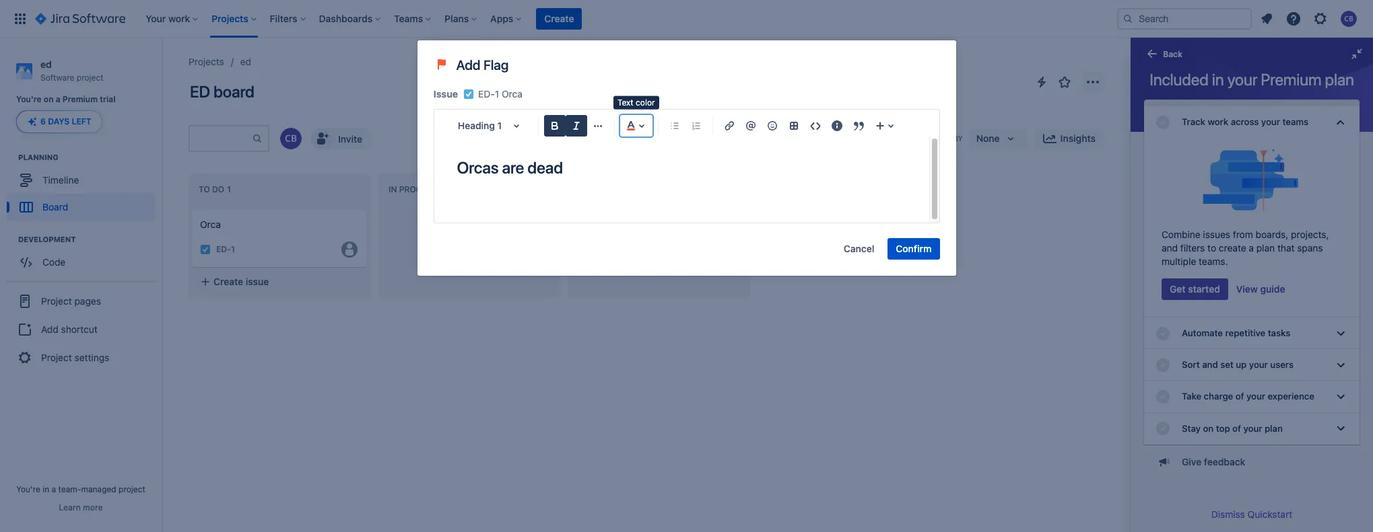 Task type: locate. For each thing, give the bounding box(es) containing it.
0 horizontal spatial in
[[43, 485, 49, 495]]

0 vertical spatial in
[[1212, 70, 1224, 89]]

0 vertical spatial create
[[544, 12, 574, 24]]

filters
[[1181, 242, 1205, 254]]

0 horizontal spatial add
[[41, 324, 58, 335]]

development group
[[7, 235, 161, 280]]

1 vertical spatial ed-
[[216, 245, 231, 255]]

a right on
[[56, 94, 60, 105]]

2 you're from the top
[[16, 485, 40, 495]]

premium up teams
[[1261, 70, 1322, 89]]

1 horizontal spatial ed-
[[478, 88, 495, 100]]

get started
[[1170, 284, 1220, 295]]

project
[[41, 296, 72, 307], [41, 352, 72, 364]]

ed-
[[478, 88, 495, 100], [216, 245, 231, 255]]

1 right task image
[[495, 88, 499, 100]]

2 vertical spatial a
[[52, 485, 56, 495]]

timeline
[[42, 174, 79, 186]]

heading
[[458, 120, 495, 131]]

dismiss quickstart link
[[1211, 509, 1293, 521]]

2 project from the top
[[41, 352, 72, 364]]

0 vertical spatial plan
[[1325, 70, 1354, 89]]

in for included
[[1212, 70, 1224, 89]]

1 vertical spatial a
[[1249, 242, 1254, 254]]

ed- right task icon
[[216, 245, 231, 255]]

project settings link
[[5, 344, 156, 373]]

orcas are dead
[[457, 158, 563, 177]]

confirm
[[896, 243, 932, 255]]

a down from
[[1249, 242, 1254, 254]]

checked image
[[1155, 114, 1171, 130]]

0 vertical spatial a
[[56, 94, 60, 105]]

0 horizontal spatial premium
[[63, 94, 98, 105]]

0 vertical spatial you're
[[16, 94, 42, 105]]

0 vertical spatial project
[[77, 73, 103, 83]]

across
[[1231, 117, 1259, 127]]

timeline link
[[7, 167, 155, 194]]

ed- down add flag
[[478, 88, 495, 100]]

2 vertical spatial 1
[[231, 245, 235, 255]]

1
[[495, 88, 499, 100], [497, 120, 502, 131], [231, 245, 235, 255]]

orca up task icon
[[200, 219, 221, 230]]

text color
[[618, 98, 655, 108]]

project
[[77, 73, 103, 83], [119, 485, 145, 495]]

ed- for ed-1 orca
[[478, 88, 495, 100]]

more
[[83, 503, 103, 513]]

project pages link
[[5, 287, 156, 317]]

0 vertical spatial orca
[[502, 88, 523, 100]]

premium left the trial
[[63, 94, 98, 105]]

in left team-
[[43, 485, 49, 495]]

group
[[5, 282, 156, 377]]

project up the add shortcut
[[41, 296, 72, 307]]

create issue
[[214, 276, 269, 287]]

back button
[[1136, 43, 1191, 65]]

orca inside add flag dialog
[[502, 88, 523, 100]]

flag
[[484, 57, 509, 73]]

ed for ed
[[240, 56, 251, 67]]

add inside button
[[41, 324, 58, 335]]

0 vertical spatial premium
[[1261, 70, 1322, 89]]

primary element
[[8, 0, 1117, 37]]

insights
[[1061, 133, 1096, 144]]

ed-1 link
[[216, 244, 235, 256]]

view guide link
[[1235, 279, 1287, 300]]

ed link
[[240, 54, 251, 70]]

add inside dialog
[[456, 57, 481, 73]]

a for you're in a team-managed project
[[52, 485, 56, 495]]

ed up board
[[240, 56, 251, 67]]

planning group
[[7, 152, 161, 225]]

1 vertical spatial your
[[1261, 117, 1280, 127]]

on
[[44, 94, 54, 105]]

project for project settings
[[41, 352, 72, 364]]

learn
[[59, 503, 81, 513]]

premium for plan
[[1261, 70, 1322, 89]]

combine issues from boards, projects, and filters to create a plan that spans multiple teams.
[[1162, 229, 1329, 267]]

cj baylor image
[[280, 128, 302, 150]]

1 vertical spatial you're
[[16, 485, 40, 495]]

mention image
[[743, 118, 759, 134]]

project up the trial
[[77, 73, 103, 83]]

0 vertical spatial add
[[456, 57, 481, 73]]

plan down boards,
[[1257, 242, 1275, 254]]

by
[[953, 134, 963, 143]]

add left shortcut
[[41, 324, 58, 335]]

add
[[456, 57, 481, 73], [41, 324, 58, 335]]

premium for trial
[[63, 94, 98, 105]]

create for create
[[544, 12, 574, 24]]

you're left on
[[16, 94, 42, 105]]

orca down flag at the left of the page
[[502, 88, 523, 100]]

1 horizontal spatial add
[[456, 57, 481, 73]]

0 vertical spatial 1
[[495, 88, 499, 100]]

add shortcut
[[41, 324, 97, 335]]

unassigned image
[[341, 242, 358, 258]]

track work across your teams
[[1182, 117, 1309, 127]]

go back image
[[1144, 46, 1160, 62]]

0 horizontal spatial orca
[[200, 219, 221, 230]]

started
[[1188, 284, 1220, 295]]

1 horizontal spatial premium
[[1261, 70, 1322, 89]]

1 vertical spatial project
[[119, 485, 145, 495]]

heading 1
[[458, 120, 502, 131]]

plan inside "combine issues from boards, projects, and filters to create a plan that spans multiple teams."
[[1257, 242, 1275, 254]]

create issue button
[[192, 270, 367, 294]]

ed- inside add flag dialog
[[478, 88, 495, 100]]

in right included
[[1212, 70, 1224, 89]]

combine
[[1162, 229, 1201, 240]]

0 horizontal spatial project
[[77, 73, 103, 83]]

project pages
[[41, 296, 101, 307]]

plan down the minimize image
[[1325, 70, 1354, 89]]

project right managed in the bottom left of the page
[[119, 485, 145, 495]]

1 horizontal spatial in
[[1212, 70, 1224, 89]]

ed
[[240, 56, 251, 67], [40, 59, 52, 70]]

search image
[[1123, 13, 1134, 24]]

you're
[[16, 94, 42, 105], [16, 485, 40, 495]]

progress bar
[[1144, 100, 1360, 106]]

shortcut
[[61, 324, 97, 335]]

ed-1 orca
[[478, 88, 523, 100]]

dismiss
[[1211, 509, 1245, 521]]

1 horizontal spatial your
[[1261, 117, 1280, 127]]

learn more button
[[59, 503, 103, 514]]

ed-1
[[216, 245, 235, 255]]

create inside button
[[214, 276, 243, 287]]

ed up software
[[40, 59, 52, 70]]

your
[[1228, 70, 1258, 89], [1261, 117, 1280, 127]]

0 horizontal spatial create
[[214, 276, 243, 287]]

orca
[[502, 88, 523, 100], [200, 219, 221, 230]]

project settings
[[41, 352, 109, 364]]

code link
[[7, 249, 155, 276]]

progress
[[399, 185, 443, 195]]

orcas
[[457, 158, 499, 177]]

ed software project
[[40, 59, 103, 83]]

minimize image
[[1349, 46, 1365, 62]]

 image
[[433, 57, 456, 73]]

0 horizontal spatial ed
[[40, 59, 52, 70]]

1 vertical spatial add
[[41, 324, 58, 335]]

1 horizontal spatial create
[[544, 12, 574, 24]]

1 right the heading
[[497, 120, 502, 131]]

trial
[[100, 94, 116, 105]]

cancel
[[844, 243, 874, 255]]

you're left team-
[[16, 485, 40, 495]]

1 vertical spatial create
[[214, 276, 243, 287]]

jira software image
[[35, 10, 125, 27], [35, 10, 125, 27]]

to do element
[[199, 185, 234, 195]]

ed
[[190, 82, 210, 101]]

1 vertical spatial in
[[43, 485, 49, 495]]

0 vertical spatial your
[[1228, 70, 1258, 89]]

1 vertical spatial orca
[[200, 219, 221, 230]]

your left teams
[[1261, 117, 1280, 127]]

settings
[[74, 352, 109, 364]]

plan
[[1325, 70, 1354, 89], [1257, 242, 1275, 254]]

add people image
[[314, 131, 330, 147]]

create inside button
[[544, 12, 574, 24]]

0 vertical spatial ed-
[[478, 88, 495, 100]]

your up 'across'
[[1228, 70, 1258, 89]]

1 right task icon
[[231, 245, 235, 255]]

0 horizontal spatial ed-
[[216, 245, 231, 255]]

a left team-
[[52, 485, 56, 495]]

your inside track work across your teams dropdown button
[[1261, 117, 1280, 127]]

a
[[56, 94, 60, 105], [1249, 242, 1254, 254], [52, 485, 56, 495]]

add left flag at the left of the page
[[456, 57, 481, 73]]

1 vertical spatial project
[[41, 352, 72, 364]]

1 vertical spatial premium
[[63, 94, 98, 105]]

confirm button
[[888, 238, 940, 260]]

1 vertical spatial 1
[[497, 120, 502, 131]]

ed inside the ed software project
[[40, 59, 52, 70]]

ed for ed software project
[[40, 59, 52, 70]]

1 horizontal spatial orca
[[502, 88, 523, 100]]

1 inside dropdown button
[[497, 120, 502, 131]]

table image
[[786, 118, 802, 134]]

dismiss quickstart
[[1211, 509, 1293, 521]]

italic ⌘i image
[[568, 118, 584, 134]]

1 vertical spatial plan
[[1257, 242, 1275, 254]]

included in your premium plan
[[1150, 70, 1354, 89]]

add for add shortcut
[[41, 324, 58, 335]]

0 horizontal spatial your
[[1228, 70, 1258, 89]]

0 vertical spatial project
[[41, 296, 72, 307]]

1 project from the top
[[41, 296, 72, 307]]

create for create issue
[[214, 276, 243, 287]]

1 you're from the top
[[16, 94, 42, 105]]

project down the add shortcut
[[41, 352, 72, 364]]

a inside "combine issues from boards, projects, and filters to create a plan that spans multiple teams."
[[1249, 242, 1254, 254]]

premium
[[1261, 70, 1322, 89], [63, 94, 98, 105]]

teams
[[1283, 117, 1309, 127]]

create
[[544, 12, 574, 24], [214, 276, 243, 287]]

0 horizontal spatial plan
[[1257, 242, 1275, 254]]

1 horizontal spatial ed
[[240, 56, 251, 67]]



Task type: vqa. For each thing, say whether or not it's contained in the screenshot.
"on"
yes



Task type: describe. For each thing, give the bounding box(es) containing it.
create banner
[[0, 0, 1373, 38]]

Search this board text field
[[190, 127, 252, 151]]

feedback
[[1204, 457, 1246, 468]]

are
[[502, 158, 524, 177]]

board link
[[7, 194, 155, 221]]

info panel image
[[829, 118, 845, 134]]

issue
[[433, 88, 458, 100]]

board
[[42, 201, 68, 213]]

Search field
[[1117, 8, 1252, 29]]

in
[[389, 185, 397, 195]]

code
[[42, 257, 66, 268]]

in progress
[[389, 185, 443, 195]]

in for you're
[[43, 485, 49, 495]]

projects
[[189, 56, 224, 67]]

projects link
[[189, 54, 224, 70]]

quote image
[[850, 118, 866, 134]]

get started button
[[1162, 279, 1228, 300]]

color
[[636, 98, 655, 108]]

you're for you're on a premium trial
[[16, 94, 42, 105]]

from
[[1233, 229, 1253, 240]]

give feedback
[[1182, 457, 1246, 468]]

dead
[[527, 158, 563, 177]]

add for add flag
[[456, 57, 481, 73]]

group by
[[925, 134, 963, 143]]

teams.
[[1199, 256, 1228, 267]]

Optional: Let your team know why this issue has been flagged - Main content area, start typing to enter text. text field
[[457, 158, 906, 201]]

ed board
[[190, 82, 254, 101]]

view guide
[[1237, 284, 1285, 295]]

get
[[1170, 284, 1186, 295]]

development
[[18, 235, 76, 244]]

automations menu button icon image
[[1034, 74, 1050, 90]]

selected issues element
[[433, 88, 463, 104]]

team-
[[58, 485, 81, 495]]

planning
[[18, 153, 58, 162]]

ed- for ed-1
[[216, 245, 231, 255]]

emoji image
[[764, 118, 780, 134]]

create button
[[536, 8, 582, 29]]

included
[[1150, 70, 1209, 89]]

managed
[[81, 485, 116, 495]]

text
[[618, 98, 634, 108]]

track
[[1182, 117, 1206, 127]]

guide
[[1261, 284, 1285, 295]]

heading 1 button
[[448, 111, 532, 141]]

do
[[212, 185, 224, 195]]

board
[[213, 82, 254, 101]]

group containing project pages
[[5, 282, 156, 377]]

give
[[1182, 457, 1202, 468]]

star ed board image
[[1057, 74, 1073, 90]]

insights button
[[1034, 128, 1104, 150]]

add shortcut button
[[5, 317, 156, 344]]

insights image
[[1042, 131, 1058, 147]]

project inside the ed software project
[[77, 73, 103, 83]]

quickstart
[[1248, 509, 1293, 521]]

boards,
[[1256, 229, 1289, 240]]

to do
[[199, 185, 224, 195]]

you're on a premium trial
[[16, 94, 116, 105]]

invite button
[[310, 127, 375, 151]]

issues
[[1203, 229, 1231, 240]]

1 horizontal spatial plan
[[1325, 70, 1354, 89]]

to
[[1208, 242, 1216, 254]]

you're in a team-managed project
[[16, 485, 145, 495]]

multiple
[[1162, 256, 1196, 267]]

projects,
[[1291, 229, 1329, 240]]

view
[[1237, 284, 1258, 295]]

group
[[925, 134, 951, 143]]

task image
[[200, 244, 211, 255]]

1 for ed-1
[[231, 245, 235, 255]]

learn more
[[59, 503, 103, 513]]

work
[[1208, 117, 1229, 127]]

give feedback button
[[1148, 452, 1360, 473]]

1 for ed-1 orca
[[495, 88, 499, 100]]

that
[[1278, 242, 1295, 254]]

code snippet image
[[807, 118, 823, 134]]

add flag dialog
[[417, 40, 956, 276]]

pages
[[74, 296, 101, 307]]

task image
[[463, 89, 478, 100]]

software
[[40, 73, 74, 83]]

project for project pages
[[41, 296, 72, 307]]

cancel button
[[836, 238, 883, 260]]

text color tooltip
[[614, 96, 659, 110]]

to
[[199, 185, 210, 195]]

you're for you're in a team-managed project
[[16, 485, 40, 495]]

create
[[1219, 242, 1246, 254]]

add flag
[[456, 57, 509, 73]]

more formatting image
[[590, 118, 606, 134]]

issue
[[246, 276, 269, 287]]

link image
[[721, 118, 737, 134]]

bold ⌘b image
[[547, 118, 563, 134]]

1 horizontal spatial project
[[119, 485, 145, 495]]

1 for heading 1
[[497, 120, 502, 131]]

a for you're on a premium trial
[[56, 94, 60, 105]]



